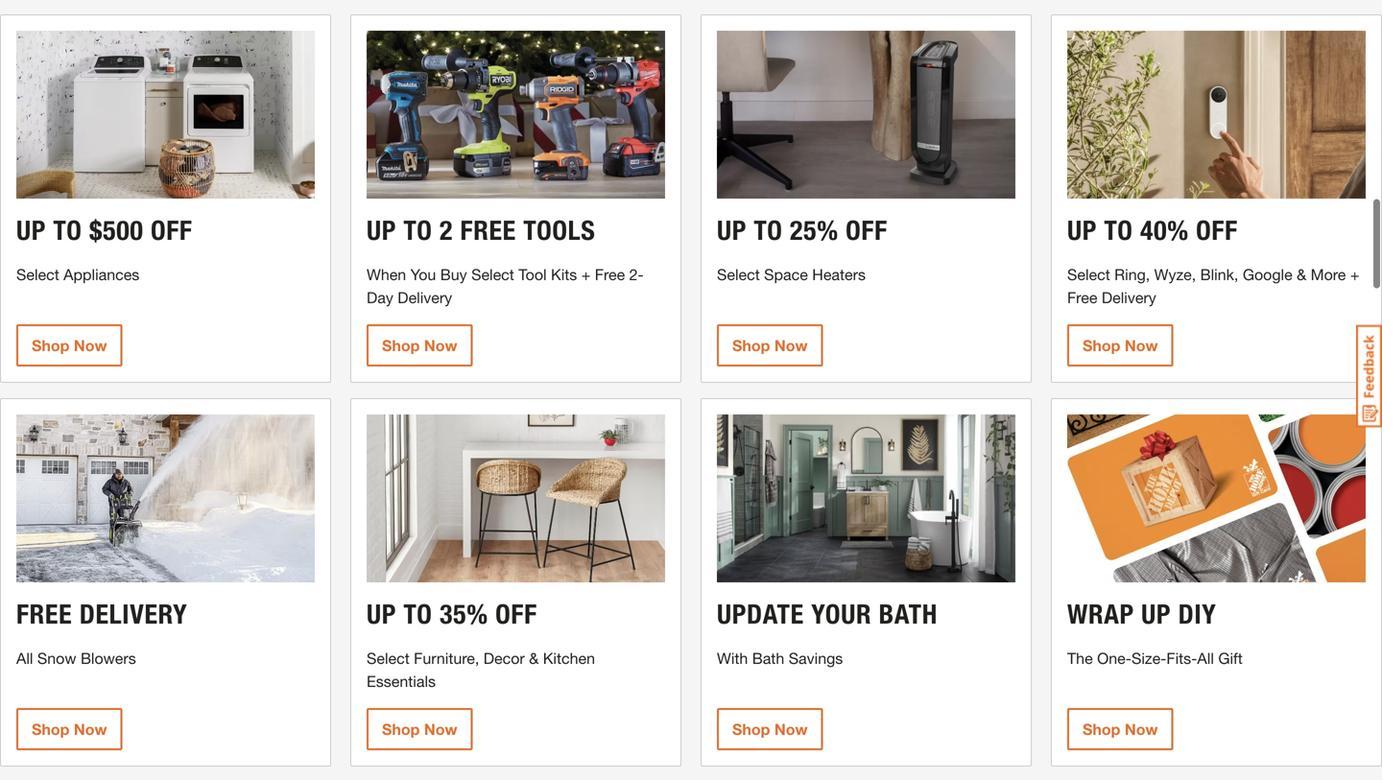 Task type: vqa. For each thing, say whether or not it's contained in the screenshot.
Now related to FREE DELIVERY
yes



Task type: describe. For each thing, give the bounding box(es) containing it.
shop for update your bath
[[733, 721, 770, 739]]

to for 35%
[[404, 599, 433, 631]]

shop for free delivery
[[32, 721, 70, 739]]

bath
[[752, 650, 785, 668]]

appliances
[[64, 266, 140, 284]]

now for wrap up diy
[[1125, 721, 1158, 739]]

shop now for up to 35% off
[[382, 721, 458, 739]]

snow
[[37, 650, 76, 668]]

up to 25% off
[[717, 215, 888, 247]]

wrap up diy
[[1068, 599, 1217, 631]]

off for up to 40% off
[[1196, 215, 1238, 247]]

shop now link for up to $500 off
[[16, 325, 122, 367]]

wyze,
[[1155, 266, 1196, 284]]

now for update your bath
[[775, 721, 808, 739]]

shop now link for up to 40% off
[[1068, 325, 1174, 367]]

blowers
[[81, 650, 136, 668]]

now for up to 40% off
[[1125, 337, 1158, 355]]

buy
[[440, 266, 467, 284]]

0 horizontal spatial free
[[16, 599, 72, 631]]

35%
[[440, 599, 488, 631]]

space
[[764, 266, 808, 284]]

up left diy
[[1142, 599, 1171, 631]]

when you buy select tool kits + free 2- day delivery
[[367, 266, 644, 307]]

40%
[[1141, 215, 1189, 247]]

1 all from the left
[[16, 650, 33, 668]]

savings
[[789, 650, 843, 668]]

image for update your bath image
[[717, 415, 1016, 583]]

$500
[[89, 215, 144, 247]]

bath
[[879, 599, 938, 631]]

heaters
[[812, 266, 866, 284]]

& inside select ring, wyze, blink, google & more + free delivery
[[1297, 266, 1307, 284]]

up to 35% off
[[367, 599, 537, 631]]

2-
[[629, 266, 644, 284]]

shop now for up to 40% off
[[1083, 337, 1158, 355]]

kits
[[551, 266, 577, 284]]

the one-size-fits-all gift
[[1068, 650, 1243, 668]]

shop for up to 25% off
[[733, 337, 770, 355]]

image for up to 2 free tools image
[[367, 31, 665, 199]]

select space heaters
[[717, 266, 866, 284]]

up to $500 off
[[16, 215, 193, 247]]

now for up to 25% off
[[775, 337, 808, 355]]

shop for up to $500 off
[[32, 337, 70, 355]]

select for up to $500 off
[[16, 266, 59, 284]]

up for up to $500 off
[[16, 215, 46, 247]]

with bath savings
[[717, 650, 843, 668]]

delivery inside select ring, wyze, blink, google & more + free delivery
[[1102, 289, 1157, 307]]

ring,
[[1115, 266, 1150, 284]]

0 vertical spatial free
[[460, 215, 516, 247]]

2 all from the left
[[1198, 650, 1214, 668]]

one-
[[1097, 650, 1132, 668]]

kitchen
[[543, 650, 595, 668]]

now for up to $500 off
[[74, 337, 107, 355]]

up to 40% off
[[1068, 215, 1238, 247]]

gift
[[1219, 650, 1243, 668]]

free inside select ring, wyze, blink, google & more + free delivery
[[1068, 289, 1098, 307]]

shop now link for up to 35% off
[[367, 709, 473, 751]]

shop now link for free delivery
[[16, 709, 122, 751]]

diy
[[1179, 599, 1217, 631]]

shop for up to 2 free tools
[[382, 337, 420, 355]]

image for up to 35% off image
[[367, 415, 665, 583]]

your
[[811, 599, 872, 631]]



Task type: locate. For each thing, give the bounding box(es) containing it.
free
[[460, 215, 516, 247], [16, 599, 72, 631]]

image for wrap up diy image
[[1068, 415, 1366, 583]]

delivery inside the when you buy select tool kits + free 2- day delivery
[[398, 289, 452, 307]]

& inside select furniture, decor & kitchen essentials
[[529, 650, 539, 668]]

up up select space heaters
[[717, 215, 747, 247]]

google
[[1243, 266, 1293, 284]]

1 horizontal spatial all
[[1198, 650, 1214, 668]]

select furniture, decor & kitchen essentials
[[367, 650, 595, 691]]

up for up to 35% off
[[367, 599, 397, 631]]

shop now down one-
[[1083, 721, 1158, 739]]

all snow blowers
[[16, 650, 136, 668]]

free
[[595, 266, 625, 284], [1068, 289, 1098, 307]]

up up when
[[367, 215, 397, 247]]

shop now link down one-
[[1068, 709, 1174, 751]]

off
[[151, 215, 193, 247], [846, 215, 888, 247], [1196, 215, 1238, 247], [496, 599, 537, 631]]

1 delivery from the left
[[398, 289, 452, 307]]

now down buy
[[424, 337, 458, 355]]

0 horizontal spatial all
[[16, 650, 33, 668]]

0 vertical spatial &
[[1297, 266, 1307, 284]]

25%
[[790, 215, 839, 247]]

tools
[[523, 215, 596, 247]]

shop now link for update your bath
[[717, 709, 823, 751]]

to left 2 on the top of the page
[[404, 215, 433, 247]]

shop down day
[[382, 337, 420, 355]]

now down ring,
[[1125, 337, 1158, 355]]

blink,
[[1201, 266, 1239, 284]]

to for 25%
[[754, 215, 783, 247]]

select left space
[[717, 266, 760, 284]]

to for 40%
[[1104, 215, 1133, 247]]

shop now link down day
[[367, 325, 473, 367]]

free up 'snow'
[[16, 599, 72, 631]]

2 + from the left
[[1351, 266, 1360, 284]]

off up decor
[[496, 599, 537, 631]]

0 vertical spatial free
[[595, 266, 625, 284]]

+ right kits
[[582, 266, 591, 284]]

shop now down select appliances
[[32, 337, 107, 355]]

delivery down ring,
[[1102, 289, 1157, 307]]

select inside the when you buy select tool kits + free 2- day delivery
[[471, 266, 514, 284]]

shop now link down select appliances
[[16, 325, 122, 367]]

shop now link down 'all snow blowers' on the left bottom
[[16, 709, 122, 751]]

all
[[16, 650, 33, 668], [1198, 650, 1214, 668]]

select up essentials
[[367, 650, 410, 668]]

1 horizontal spatial free
[[1068, 289, 1098, 307]]

select inside select ring, wyze, blink, google & more + free delivery
[[1068, 266, 1111, 284]]

feedback link image
[[1357, 325, 1383, 428]]

shop now for up to 25% off
[[733, 337, 808, 355]]

size-
[[1132, 650, 1167, 668]]

shop now for update your bath
[[733, 721, 808, 739]]

shop now link down the "bath" on the right bottom
[[717, 709, 823, 751]]

1 horizontal spatial delivery
[[1102, 289, 1157, 307]]

shop down ring,
[[1083, 337, 1121, 355]]

shop now down 'all snow blowers' on the left bottom
[[32, 721, 107, 739]]

shop now for up to 2 free tools
[[382, 337, 458, 355]]

shop for up to 40% off
[[1083, 337, 1121, 355]]

shop now down day
[[382, 337, 458, 355]]

free right 2 on the top of the page
[[460, 215, 516, 247]]

all left the gift
[[1198, 650, 1214, 668]]

1 horizontal spatial +
[[1351, 266, 1360, 284]]

now for free delivery
[[74, 721, 107, 739]]

to for 2
[[404, 215, 433, 247]]

image for up to 25% off image
[[717, 31, 1016, 199]]

decor
[[484, 650, 525, 668]]

shop now link down ring,
[[1068, 325, 1174, 367]]

0 horizontal spatial free
[[595, 266, 625, 284]]

shop now link down space
[[717, 325, 823, 367]]

now
[[74, 337, 107, 355], [424, 337, 458, 355], [775, 337, 808, 355], [1125, 337, 1158, 355], [74, 721, 107, 739], [424, 721, 458, 739], [775, 721, 808, 739], [1125, 721, 1158, 739]]

shop now down ring,
[[1083, 337, 1158, 355]]

shop now link for up to 2 free tools
[[367, 325, 473, 367]]

shop now down space
[[733, 337, 808, 355]]

fits-
[[1167, 650, 1198, 668]]

select appliances
[[16, 266, 140, 284]]

off up blink,
[[1196, 215, 1238, 247]]

to left 25%
[[754, 215, 783, 247]]

up
[[16, 215, 46, 247], [367, 215, 397, 247], [717, 215, 747, 247], [1068, 215, 1097, 247], [367, 599, 397, 631], [1142, 599, 1171, 631]]

2
[[440, 215, 453, 247]]

shop
[[32, 337, 70, 355], [382, 337, 420, 355], [733, 337, 770, 355], [1083, 337, 1121, 355], [32, 721, 70, 739], [382, 721, 420, 739], [733, 721, 770, 739], [1083, 721, 1121, 739]]

shop down select appliances
[[32, 337, 70, 355]]

tool
[[519, 266, 547, 284]]

now down appliances
[[74, 337, 107, 355]]

0 horizontal spatial +
[[582, 266, 591, 284]]

shop down the "bath" on the right bottom
[[733, 721, 770, 739]]

up to 2 free tools
[[367, 215, 596, 247]]

1 vertical spatial free
[[1068, 289, 1098, 307]]

select for up to 25% off
[[717, 266, 760, 284]]

update
[[717, 599, 804, 631]]

image for up to $500 off image
[[16, 31, 315, 199]]

1 horizontal spatial &
[[1297, 266, 1307, 284]]

essentials
[[367, 673, 436, 691]]

shop now link
[[16, 325, 122, 367], [367, 325, 473, 367], [717, 325, 823, 367], [1068, 325, 1174, 367], [16, 709, 122, 751], [367, 709, 473, 751], [717, 709, 823, 751], [1068, 709, 1174, 751]]

delivery
[[79, 599, 188, 631]]

off for up to 25% off
[[846, 215, 888, 247]]

free inside the when you buy select tool kits + free 2- day delivery
[[595, 266, 625, 284]]

select for up to 40% off
[[1068, 266, 1111, 284]]

2 delivery from the left
[[1102, 289, 1157, 307]]

select
[[16, 266, 59, 284], [471, 266, 514, 284], [717, 266, 760, 284], [1068, 266, 1111, 284], [367, 650, 410, 668]]

up for up to 2 free tools
[[367, 215, 397, 247]]

shop now link for up to 25% off
[[717, 325, 823, 367]]

delivery down you
[[398, 289, 452, 307]]

shop now
[[32, 337, 107, 355], [382, 337, 458, 355], [733, 337, 808, 355], [1083, 337, 1158, 355], [32, 721, 107, 739], [382, 721, 458, 739], [733, 721, 808, 739], [1083, 721, 1158, 739]]

off right '$500'
[[151, 215, 193, 247]]

0 horizontal spatial delivery
[[398, 289, 452, 307]]

shop for up to 35% off
[[382, 721, 420, 739]]

off up heaters
[[846, 215, 888, 247]]

shop down 'snow'
[[32, 721, 70, 739]]

select right buy
[[471, 266, 514, 284]]

off for up to $500 off
[[151, 215, 193, 247]]

up for up to 25% off
[[717, 215, 747, 247]]

wrap
[[1068, 599, 1135, 631]]

day
[[367, 289, 394, 307]]

shop down one-
[[1083, 721, 1121, 739]]

up left 40%
[[1068, 215, 1097, 247]]

now down select space heaters
[[775, 337, 808, 355]]

up for up to 40% off
[[1068, 215, 1097, 247]]

shop now for free delivery
[[32, 721, 107, 739]]

select left appliances
[[16, 266, 59, 284]]

+
[[582, 266, 591, 284], [1351, 266, 1360, 284]]

shop now down essentials
[[382, 721, 458, 739]]

up up essentials
[[367, 599, 397, 631]]

shop for wrap up diy
[[1083, 721, 1121, 739]]

shop down essentials
[[382, 721, 420, 739]]

when
[[367, 266, 406, 284]]

delivery
[[398, 289, 452, 307], [1102, 289, 1157, 307]]

furniture,
[[414, 650, 479, 668]]

to left 35%
[[404, 599, 433, 631]]

now down 'all snow blowers' on the left bottom
[[74, 721, 107, 739]]

shop now for up to $500 off
[[32, 337, 107, 355]]

the
[[1068, 650, 1093, 668]]

off for up to 35% off
[[496, 599, 537, 631]]

+ inside select ring, wyze, blink, google & more + free delivery
[[1351, 266, 1360, 284]]

0 horizontal spatial &
[[529, 650, 539, 668]]

now down with bath savings
[[775, 721, 808, 739]]

you
[[411, 266, 436, 284]]

with
[[717, 650, 748, 668]]

+ right 'more'
[[1351, 266, 1360, 284]]

select inside select furniture, decor & kitchen essentials
[[367, 650, 410, 668]]

now down size- at bottom right
[[1125, 721, 1158, 739]]

1 + from the left
[[582, 266, 591, 284]]

shop now down the "bath" on the right bottom
[[733, 721, 808, 739]]

shop now link down essentials
[[367, 709, 473, 751]]

now down essentials
[[424, 721, 458, 739]]

shop now for wrap up diy
[[1083, 721, 1158, 739]]

select for up to 35% off
[[367, 650, 410, 668]]

image for free delivery image
[[16, 415, 315, 583]]

&
[[1297, 266, 1307, 284], [529, 650, 539, 668]]

& left 'more'
[[1297, 266, 1307, 284]]

now for up to 2 free tools
[[424, 337, 458, 355]]

shop now link for wrap up diy
[[1068, 709, 1174, 751]]

more
[[1311, 266, 1346, 284]]

to up select appliances
[[53, 215, 82, 247]]

select ring, wyze, blink, google & more + free delivery
[[1068, 266, 1360, 307]]

free delivery
[[16, 599, 188, 631]]

image for up to 40% off image
[[1068, 31, 1366, 199]]

select left ring,
[[1068, 266, 1111, 284]]

& right decor
[[529, 650, 539, 668]]

+ inside the when you buy select tool kits + free 2- day delivery
[[582, 266, 591, 284]]

all left 'snow'
[[16, 650, 33, 668]]

shop down space
[[733, 337, 770, 355]]

to left 40%
[[1104, 215, 1133, 247]]

to for $500
[[53, 215, 82, 247]]

up up select appliances
[[16, 215, 46, 247]]

1 horizontal spatial free
[[460, 215, 516, 247]]

update your bath
[[717, 599, 938, 631]]

now for up to 35% off
[[424, 721, 458, 739]]

to
[[53, 215, 82, 247], [404, 215, 433, 247], [754, 215, 783, 247], [1104, 215, 1133, 247], [404, 599, 433, 631]]

1 vertical spatial &
[[529, 650, 539, 668]]

1 vertical spatial free
[[16, 599, 72, 631]]



